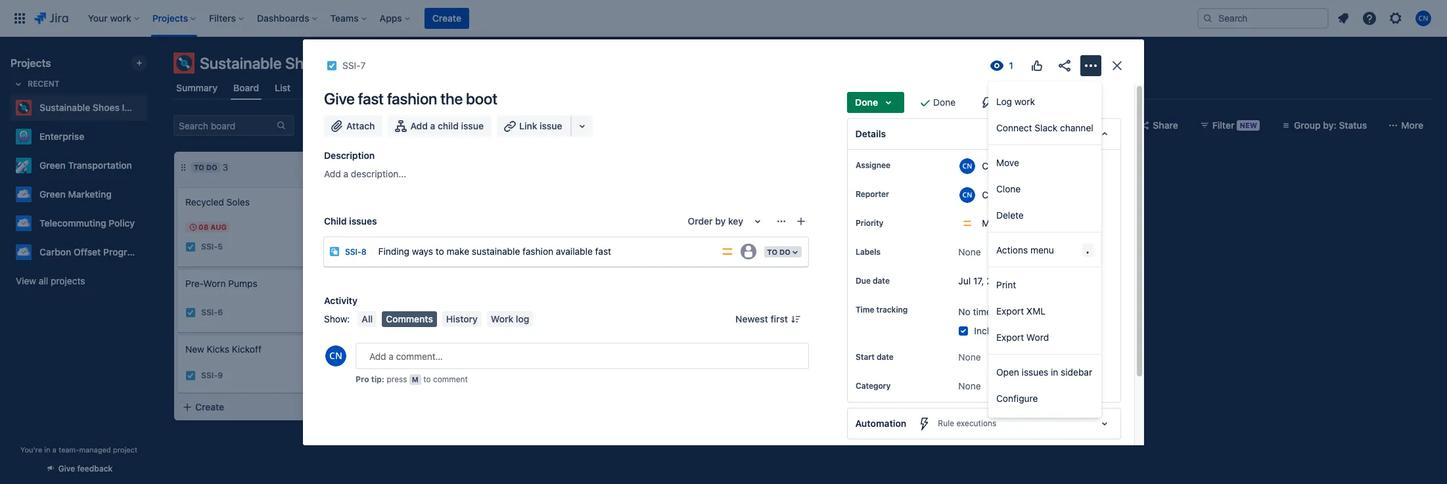 Task type: locate. For each thing, give the bounding box(es) containing it.
labels
[[856, 247, 881, 257]]

1 horizontal spatial initiative
[[333, 54, 392, 72]]

1 export from the top
[[997, 305, 1024, 317]]

1 horizontal spatial sustainable shoes initiative
[[200, 54, 392, 72]]

medium
[[982, 218, 1016, 229]]

date left due date pin to top. only you can see pinned fields. image
[[873, 276, 890, 286]]

1 done from the left
[[855, 97, 878, 108]]

done image
[[918, 95, 934, 110]]

issues
[[349, 216, 377, 227], [1031, 326, 1057, 337], [1022, 366, 1049, 378]]

in
[[1051, 366, 1059, 378], [44, 446, 50, 454]]

0 vertical spatial initiative
[[333, 54, 392, 72]]

you're in a team-managed project
[[20, 446, 137, 454]]

1 vertical spatial 7
[[589, 242, 593, 252]]

add for add a child issue
[[411, 120, 428, 131]]

2 cara from the top
[[982, 189, 1002, 200]]

shoes
[[285, 54, 329, 72], [93, 102, 120, 113]]

link issue
[[519, 120, 562, 131]]

1 vertical spatial ssi-7
[[572, 242, 593, 252]]

0 vertical spatial green
[[39, 160, 66, 171]]

sustainable up employees
[[413, 197, 461, 208]]

0 horizontal spatial create
[[195, 402, 224, 413]]

0 vertical spatial none
[[959, 247, 981, 258]]

1 vertical spatial none
[[959, 352, 981, 363]]

2 none from the top
[[959, 352, 981, 363]]

1 vertical spatial give
[[58, 464, 75, 474]]

0 vertical spatial child
[[438, 120, 459, 131]]

task image for ssi-5
[[185, 242, 196, 252]]

1 vertical spatial export
[[997, 332, 1024, 343]]

fast
[[358, 89, 384, 108], [595, 246, 611, 257]]

history button
[[442, 312, 482, 327]]

0 vertical spatial do
[[206, 163, 217, 172]]

ways
[[412, 246, 433, 257]]

cara nguyen up delete
[[982, 189, 1037, 200]]

none for start date
[[959, 352, 981, 363]]

add inside button
[[411, 120, 428, 131]]

pages
[[457, 82, 484, 93]]

3 group from the top
[[989, 268, 1102, 354]]

1 green from the top
[[39, 160, 66, 171]]

0 vertical spatial add
[[411, 120, 428, 131]]

0 vertical spatial give
[[324, 89, 355, 108]]

/ right all
[[395, 307, 398, 318]]

a for child
[[430, 120, 435, 131]]

xml
[[1027, 305, 1046, 317]]

m
[[412, 375, 419, 384]]

0 vertical spatial nguyen
[[1005, 160, 1037, 171]]

export for export xml
[[997, 305, 1024, 317]]

1 vertical spatial to
[[767, 248, 778, 256]]

0 vertical spatial sustainable
[[200, 54, 282, 72]]

ssi- inside ssi-6 link
[[201, 308, 218, 318]]

ssi-6
[[201, 308, 223, 318]]

press
[[387, 375, 407, 385]]

2 green from the top
[[39, 189, 66, 200]]

ssi-8 link
[[345, 247, 367, 257]]

cara nguyen image
[[309, 115, 330, 136], [694, 239, 710, 255], [509, 281, 525, 297]]

to left 3
[[194, 163, 204, 172]]

08 august 2023 image
[[188, 222, 199, 233]]

0 for 0 / 1
[[575, 265, 580, 276]]

a down description
[[344, 168, 349, 179]]

order
[[688, 216, 713, 227]]

/
[[580, 265, 583, 276], [395, 307, 398, 318]]

shoes inside sustainable shoes initiative link
[[93, 102, 120, 113]]

priority: medium image
[[721, 245, 735, 258]]

share image
[[1057, 58, 1073, 74]]

export up the include child issues
[[997, 305, 1024, 317]]

assignee pin to top. only you can see pinned fields. image
[[893, 160, 904, 171]]

0 horizontal spatial done
[[855, 97, 878, 108]]

log
[[997, 96, 1012, 107]]

time
[[973, 306, 992, 318]]

15 august 2023 image
[[373, 264, 384, 275], [373, 264, 384, 275]]

0 horizontal spatial 0
[[389, 307, 395, 318]]

issues right open
[[1022, 366, 1049, 378]]

0 vertical spatial shoes
[[285, 54, 329, 72]]

0 horizontal spatial create button
[[174, 396, 352, 419]]

give feedback
[[58, 464, 113, 474]]

0 vertical spatial a
[[430, 120, 435, 131]]

sustainable up 'board'
[[200, 54, 282, 72]]

1 vertical spatial cara
[[982, 189, 1002, 200]]

to for to do
[[767, 248, 778, 256]]

0 horizontal spatial issue
[[461, 120, 484, 131]]

to inside to do 3
[[194, 163, 204, 172]]

1 vertical spatial sustainable
[[39, 102, 90, 113]]

1 horizontal spatial create
[[432, 12, 461, 24]]

9
[[218, 371, 223, 381]]

0 vertical spatial ssi-7
[[342, 60, 366, 71]]

1 vertical spatial /
[[395, 307, 398, 318]]

clone
[[997, 183, 1021, 194]]

0 vertical spatial to
[[194, 163, 204, 172]]

1 vertical spatial 0
[[389, 307, 395, 318]]

in right you're
[[44, 446, 50, 454]]

issue down the boot on the left top
[[461, 120, 484, 131]]

fast up add people icon
[[358, 89, 384, 108]]

1 cara nguyen from the top
[[982, 160, 1037, 171]]

do for to do 3
[[206, 163, 217, 172]]

tab list containing board
[[166, 76, 1440, 100]]

none down include
[[959, 352, 981, 363]]

add a child issue button
[[388, 116, 492, 137]]

start date
[[856, 353, 894, 362]]

export down logged
[[997, 332, 1024, 343]]

child down the the
[[438, 120, 459, 131]]

ssi-7 up "0 / 1"
[[572, 242, 593, 252]]

ssi- inside ssi-9 link
[[201, 371, 218, 381]]

Add a comment… field
[[356, 343, 809, 369]]

0 horizontal spatial aug
[[210, 223, 227, 231]]

1 horizontal spatial 7
[[589, 242, 593, 252]]

to inside dropdown button
[[767, 248, 778, 256]]

initiative
[[333, 54, 392, 72], [122, 102, 159, 113]]

nguyen up delete
[[1005, 189, 1037, 200]]

to down issue actions icon
[[767, 248, 778, 256]]

all
[[39, 275, 48, 287]]

sustainable
[[413, 197, 461, 208], [472, 246, 520, 257]]

cara nguyen image down order at the top left of the page
[[694, 239, 710, 255]]

1 vertical spatial issues
[[1031, 326, 1057, 337]]

add a child issue
[[411, 120, 484, 131]]

1 vertical spatial initiative
[[122, 102, 159, 113]]

open
[[997, 366, 1020, 378]]

date for none
[[877, 353, 894, 362]]

configure link
[[989, 385, 1102, 412]]

0 vertical spatial 7
[[361, 60, 366, 71]]

give inside "button"
[[58, 464, 75, 474]]

7
[[361, 60, 366, 71], [589, 242, 593, 252]]

issue actions image
[[776, 216, 787, 227]]

1 horizontal spatial to
[[436, 246, 444, 257]]

in progress
[[379, 163, 430, 172]]

logged
[[994, 306, 1024, 318]]

0 horizontal spatial sustainable
[[39, 102, 90, 113]]

2 group from the top
[[989, 145, 1102, 232]]

1 vertical spatial sustainable
[[472, 246, 520, 257]]

to right ways
[[436, 246, 444, 257]]

4 group from the top
[[989, 355, 1102, 415]]

shoes up calendar
[[285, 54, 329, 72]]

1 horizontal spatial do
[[780, 248, 791, 256]]

all button
[[358, 312, 377, 327]]

done button
[[847, 92, 905, 113]]

sustainable inside 'research sustainable shoe options for employees'
[[413, 197, 461, 208]]

in inside button
[[1051, 366, 1059, 378]]

do inside to do dropdown button
[[780, 248, 791, 256]]

0 horizontal spatial /
[[395, 307, 398, 318]]

ssi-7 up timeline
[[342, 60, 366, 71]]

do left 3
[[206, 163, 217, 172]]

0 vertical spatial in
[[1051, 366, 1059, 378]]

view all projects
[[16, 275, 85, 287]]

child inside button
[[438, 120, 459, 131]]

2 issue from the left
[[540, 120, 562, 131]]

1 horizontal spatial ssi-7
[[572, 242, 593, 252]]

0 vertical spatial cara nguyen
[[982, 160, 1037, 171]]

kickoff
[[232, 344, 262, 355]]

cara nguyen image up log
[[509, 281, 525, 297]]

ssi- down 08 aug
[[201, 242, 218, 252]]

in
[[379, 163, 387, 172]]

ssi-7
[[342, 60, 366, 71], [572, 242, 593, 252]]

0 vertical spatial date
[[873, 276, 890, 286]]

sustainable right make
[[472, 246, 520, 257]]

calendar link
[[304, 76, 348, 100]]

aug right 15
[[394, 265, 411, 273]]

issues down export xml 'link'
[[1031, 326, 1057, 337]]

configure
[[997, 393, 1038, 404]]

a inside button
[[430, 120, 435, 131]]

issue right link
[[540, 120, 562, 131]]

jira image
[[34, 11, 68, 26], [34, 11, 68, 26]]

none up jul
[[959, 247, 981, 258]]

do down issue actions icon
[[780, 248, 791, 256]]

child down export xml
[[1008, 326, 1028, 337]]

1 vertical spatial cara nguyen
[[982, 189, 1037, 200]]

15 aug
[[384, 265, 411, 273]]

1 group from the top
[[989, 84, 1102, 145]]

no
[[959, 306, 971, 318]]

ssi- inside ssi-5 link
[[201, 242, 218, 252]]

0
[[575, 265, 580, 276], [389, 307, 395, 318]]

employees
[[419, 210, 465, 221]]

0 vertical spatial aug
[[210, 223, 227, 231]]

done up details
[[855, 97, 878, 108]]

do for to do
[[780, 248, 791, 256]]

cara nguyen
[[982, 160, 1037, 171], [982, 189, 1037, 200]]

0 horizontal spatial ssi-7
[[342, 60, 366, 71]]

7 inside give fast fashion the boot dialog
[[361, 60, 366, 71]]

1 vertical spatial a
[[344, 168, 349, 179]]

1 horizontal spatial a
[[344, 168, 349, 179]]

ssi- for task image
[[201, 308, 218, 318]]

1 vertical spatial in
[[44, 446, 50, 454]]

give up tariq douglas icon
[[324, 89, 355, 108]]

ssi- up "0 / 1"
[[572, 242, 589, 252]]

export inside 'link'
[[997, 305, 1024, 317]]

0 vertical spatial sustainable shoes initiative
[[200, 54, 392, 72]]

add down 'give fast fashion the boot'
[[411, 120, 428, 131]]

create inside primary element
[[432, 12, 461, 24]]

description...
[[351, 168, 407, 179]]

sustainable up enterprise
[[39, 102, 90, 113]]

2 horizontal spatial a
[[430, 120, 435, 131]]

menu bar containing all
[[355, 312, 536, 327]]

cara up delete
[[982, 189, 1002, 200]]

1 horizontal spatial sustainable
[[472, 246, 520, 257]]

0 vertical spatial sustainable
[[413, 197, 461, 208]]

project
[[113, 446, 137, 454]]

to right m at left
[[424, 375, 431, 385]]

clone button
[[989, 176, 1102, 202]]

projects
[[51, 275, 85, 287]]

2 vertical spatial issues
[[1022, 366, 1049, 378]]

menu
[[1031, 244, 1054, 255]]

2
[[398, 307, 403, 318]]

give down team-
[[58, 464, 75, 474]]

to do button
[[763, 245, 803, 259]]

calendar
[[306, 82, 346, 93]]

ssi-7 link up "0 / 1"
[[572, 242, 593, 253]]

ssi-9
[[201, 371, 223, 381]]

1 horizontal spatial in
[[1051, 366, 1059, 378]]

0 horizontal spatial fast
[[358, 89, 384, 108]]

0 horizontal spatial give
[[58, 464, 75, 474]]

task image
[[327, 60, 337, 71], [185, 242, 196, 252], [556, 242, 567, 252], [185, 371, 196, 381]]

ssi-8
[[345, 247, 367, 257]]

0 horizontal spatial initiative
[[122, 102, 159, 113]]

0 vertical spatial 0
[[575, 265, 580, 276]]

1 horizontal spatial create button
[[425, 8, 469, 29]]

labels pin to top. only you can see pinned fields. image
[[883, 247, 894, 258]]

nguyen up clone
[[1005, 160, 1037, 171]]

0 horizontal spatial child
[[438, 120, 459, 131]]

primary element
[[8, 0, 1198, 37]]

0 horizontal spatial to
[[194, 163, 204, 172]]

1 vertical spatial aug
[[394, 265, 411, 273]]

1 horizontal spatial cara nguyen image
[[509, 281, 525, 297]]

1 vertical spatial do
[[780, 248, 791, 256]]

done up details element
[[934, 97, 956, 108]]

0 vertical spatial issues
[[349, 216, 377, 227]]

automation
[[856, 418, 907, 430]]

1 none from the top
[[959, 247, 981, 258]]

cara nguyen image down calendar link
[[309, 115, 330, 136]]

close image
[[1110, 58, 1125, 74]]

0 horizontal spatial to
[[424, 375, 431, 385]]

3 none from the top
[[959, 381, 981, 392]]

1 horizontal spatial to
[[767, 248, 778, 256]]

for
[[405, 210, 417, 221]]

none for category
[[959, 381, 981, 392]]

1 vertical spatial add
[[324, 168, 341, 179]]

group
[[989, 84, 1102, 145], [989, 145, 1102, 232], [989, 268, 1102, 354], [989, 355, 1102, 415]]

date right start
[[877, 353, 894, 362]]

managed
[[79, 446, 111, 454]]

date for jul 17, 2023
[[873, 276, 890, 286]]

give feedback button
[[37, 458, 120, 480]]

ssi- right task image
[[201, 308, 218, 318]]

green up telecommuting
[[39, 189, 66, 200]]

2 horizontal spatial cara nguyen image
[[694, 239, 710, 255]]

cara up clone
[[982, 160, 1002, 171]]

give inside dialog
[[324, 89, 355, 108]]

2 export from the top
[[997, 332, 1024, 343]]

initiative inside sustainable shoes initiative link
[[122, 102, 159, 113]]

actions image
[[1083, 58, 1099, 74]]

move button
[[989, 149, 1102, 176]]

ssi- down "kicks"
[[201, 371, 218, 381]]

08 aug
[[199, 223, 227, 231]]

shoes up enterprise link
[[93, 102, 120, 113]]

1 horizontal spatial 0
[[575, 265, 580, 276]]

1 vertical spatial date
[[877, 353, 894, 362]]

add down description
[[324, 168, 341, 179]]

reporter
[[856, 189, 889, 199]]

give for give feedback
[[58, 464, 75, 474]]

vote options: no one has voted for this issue yet. image
[[1029, 58, 1045, 74]]

/ for 2
[[395, 307, 398, 318]]

child
[[438, 120, 459, 131], [1008, 326, 1028, 337]]

2 vertical spatial a
[[52, 446, 57, 454]]

17,
[[974, 275, 985, 287]]

ssi- for task icon corresponding to ssi-7
[[572, 242, 589, 252]]

0 horizontal spatial cara nguyen image
[[309, 115, 330, 136]]

1 vertical spatial child
[[1008, 326, 1028, 337]]

delete button
[[989, 202, 1102, 228]]

issues inside open issues in sidebar button
[[1022, 366, 1049, 378]]

menu bar
[[355, 312, 536, 327]]

automation element
[[847, 408, 1121, 440]]

green down enterprise
[[39, 160, 66, 171]]

1 horizontal spatial shoes
[[285, 54, 329, 72]]

0 horizontal spatial do
[[206, 163, 217, 172]]

create child image
[[796, 216, 807, 227]]

in left sidebar
[[1051, 366, 1059, 378]]

sustainable shoes initiative up enterprise link
[[39, 102, 159, 113]]

1 horizontal spatial sustainable
[[200, 54, 282, 72]]

ssi-
[[342, 60, 361, 71], [201, 242, 218, 252], [572, 242, 589, 252], [345, 247, 361, 257], [201, 308, 218, 318], [201, 371, 218, 381]]

do inside to do 3
[[206, 163, 217, 172]]

a down 'give fast fashion the boot'
[[430, 120, 435, 131]]

0 horizontal spatial sustainable
[[413, 197, 461, 208]]

0 vertical spatial cara
[[982, 160, 1002, 171]]

comment
[[433, 375, 468, 385]]

profile image of cara nguyen image
[[325, 346, 346, 367]]

aug for 15 aug
[[394, 265, 411, 273]]

a left team-
[[52, 446, 57, 454]]

0 left 1
[[575, 265, 580, 276]]

log work
[[997, 96, 1035, 107]]

1 horizontal spatial done
[[934, 97, 956, 108]]

0 horizontal spatial shoes
[[93, 102, 120, 113]]

tab list
[[166, 76, 1440, 100]]

cara nguyen up clone
[[982, 160, 1037, 171]]

aug right 08
[[210, 223, 227, 231]]

fast right available
[[595, 246, 611, 257]]

1 vertical spatial green
[[39, 189, 66, 200]]

group containing log work
[[989, 84, 1102, 145]]

issues right child
[[349, 216, 377, 227]]

0 horizontal spatial add
[[324, 168, 341, 179]]

0 horizontal spatial 7
[[361, 60, 366, 71]]

0 vertical spatial create
[[432, 12, 461, 24]]

none up rule executions
[[959, 381, 981, 392]]

0 horizontal spatial ssi-7 link
[[342, 58, 366, 74]]

2 vertical spatial none
[[959, 381, 981, 392]]

recycled soles
[[185, 197, 250, 208]]

/ down available
[[580, 265, 583, 276]]

0 vertical spatial /
[[580, 265, 583, 276]]

ssi-7 link
[[342, 58, 366, 74], [572, 242, 593, 253]]

do
[[206, 163, 217, 172], [780, 248, 791, 256]]

sustainable shoes initiative up list
[[200, 54, 392, 72]]

0 left 2
[[389, 307, 395, 318]]

to
[[436, 246, 444, 257], [424, 375, 431, 385]]

ssi-6 link
[[201, 307, 223, 319]]

ssi-7 link up timeline
[[342, 58, 366, 74]]

0 vertical spatial cara nguyen image
[[309, 115, 330, 136]]

1 cara from the top
[[982, 160, 1002, 171]]

1 horizontal spatial give
[[324, 89, 355, 108]]

/ for 1
[[580, 265, 583, 276]]



Task type: describe. For each thing, give the bounding box(es) containing it.
0 vertical spatial fast
[[358, 89, 384, 108]]

link
[[519, 120, 537, 131]]

to do 3
[[194, 162, 228, 173]]

enterprise link
[[11, 124, 142, 150]]

1 vertical spatial fast
[[595, 246, 611, 257]]

carbon offset program
[[39, 247, 140, 258]]

give for give fast fashion the boot
[[324, 89, 355, 108]]

group containing open issues in sidebar
[[989, 355, 1102, 415]]

telecommuting
[[39, 218, 106, 229]]

cara nguyen image
[[323, 305, 339, 321]]

2 done from the left
[[934, 97, 956, 108]]

newest
[[736, 314, 768, 325]]

priority
[[856, 218, 884, 228]]

ssi- right the issue type: sub-task image
[[345, 247, 361, 257]]

group containing move
[[989, 145, 1102, 232]]

enterprise
[[39, 131, 84, 142]]

sidebar
[[1061, 366, 1093, 378]]

add for add a description...
[[324, 168, 341, 179]]

task image for ssi-7
[[556, 242, 567, 252]]

2 nguyen from the top
[[1005, 189, 1037, 200]]

new
[[185, 344, 204, 355]]

boot
[[466, 89, 498, 108]]

menu bar inside give fast fashion the boot dialog
[[355, 312, 536, 327]]

1 vertical spatial sustainable shoes initiative
[[39, 102, 159, 113]]

include child issues
[[975, 326, 1057, 337]]

create banner
[[0, 0, 1448, 37]]

ssi- for task icon for ssi-5
[[201, 242, 218, 252]]

group containing print
[[989, 268, 1102, 354]]

issues for open
[[1022, 366, 1049, 378]]

research
[[371, 197, 410, 208]]

tracking
[[877, 305, 908, 315]]

team-
[[59, 446, 79, 454]]

view
[[16, 275, 36, 287]]

green marketing
[[39, 189, 112, 200]]

ssi- for task icon for ssi-9
[[201, 371, 218, 381]]

no time logged
[[959, 306, 1024, 318]]

to for to do 3
[[194, 163, 204, 172]]

description
[[324, 150, 375, 161]]

2 vertical spatial cara nguyen image
[[509, 281, 525, 297]]

ssi-5
[[201, 242, 223, 252]]

sustainable inside give fast fashion the boot dialog
[[472, 246, 520, 257]]

give fast fashion the boot dialog
[[303, 39, 1145, 484]]

first
[[771, 314, 788, 325]]

move
[[997, 157, 1020, 168]]

ssi- left copy link to issue icon
[[342, 60, 361, 71]]

category
[[856, 382, 891, 391]]

1 horizontal spatial fashion
[[523, 246, 554, 257]]

feedback
[[77, 464, 113, 474]]

0 for 0 / 2
[[389, 307, 395, 318]]

carbon offset program link
[[11, 239, 142, 266]]

link issue button
[[497, 116, 572, 137]]

6
[[218, 308, 223, 318]]

delete
[[997, 209, 1024, 221]]

copy link to issue image
[[363, 60, 374, 70]]

5
[[218, 242, 223, 252]]

policy
[[109, 218, 135, 229]]

include
[[975, 326, 1005, 337]]

Search board text field
[[175, 116, 275, 135]]

1 issue from the left
[[461, 120, 484, 131]]

summary link
[[174, 76, 220, 100]]

history
[[446, 314, 478, 325]]

due
[[856, 276, 871, 286]]

0 horizontal spatial a
[[52, 446, 57, 454]]

pages link
[[454, 76, 486, 100]]

a for description...
[[344, 168, 349, 179]]

time tracking pin to top. only you can see pinned fields. image
[[911, 305, 921, 316]]

connect
[[997, 122, 1033, 133]]

marketing
[[68, 189, 112, 200]]

program
[[103, 247, 140, 258]]

done inside dropdown button
[[855, 97, 878, 108]]

newest first
[[736, 314, 788, 325]]

word
[[1027, 332, 1049, 343]]

you're
[[20, 446, 42, 454]]

comments
[[386, 314, 433, 325]]

none for labels
[[959, 247, 981, 258]]

details element
[[847, 118, 1121, 150]]

transportation
[[68, 160, 132, 171]]

collapse recent projects image
[[11, 76, 26, 92]]

open issues in sidebar button
[[989, 359, 1102, 385]]

list link
[[272, 76, 293, 100]]

ssi-7 inside give fast fashion the boot dialog
[[342, 60, 366, 71]]

0 vertical spatial ssi-7 link
[[342, 58, 366, 74]]

green marketing link
[[11, 181, 142, 208]]

08
[[199, 223, 209, 231]]

print link
[[989, 271, 1102, 298]]

add people image
[[355, 118, 371, 133]]

green for green marketing
[[39, 189, 66, 200]]

tariq douglas image
[[326, 115, 347, 136]]

0 horizontal spatial fashion
[[387, 89, 437, 108]]

order by key
[[688, 216, 744, 227]]

due date pin to top. only you can see pinned fields. image
[[893, 276, 903, 287]]

jul 17, 2023
[[959, 275, 1009, 287]]

create button inside primary element
[[425, 8, 469, 29]]

0 / 2
[[389, 307, 403, 318]]

search image
[[1203, 13, 1214, 24]]

summary
[[176, 82, 218, 93]]

2 cara nguyen from the top
[[982, 189, 1037, 200]]

to do
[[767, 248, 791, 256]]

list
[[275, 82, 291, 93]]

task image
[[185, 308, 196, 318]]

open issues in sidebar
[[997, 366, 1093, 378]]

green for green transportation
[[39, 160, 66, 171]]

tip:
[[371, 375, 385, 385]]

green transportation link
[[11, 153, 142, 179]]

1 vertical spatial cara nguyen image
[[694, 239, 710, 255]]

Search field
[[1198, 8, 1329, 29]]

assignee
[[856, 160, 891, 170]]

view all projects link
[[11, 270, 147, 293]]

pro
[[356, 375, 369, 385]]

15
[[384, 265, 392, 273]]

actions menu
[[997, 244, 1054, 255]]

1 vertical spatial create button
[[174, 396, 352, 419]]

projects
[[11, 57, 51, 69]]

finding
[[378, 246, 410, 257]]

issue type: sub-task image
[[329, 247, 340, 257]]

1
[[583, 265, 587, 276]]

connect slack channel
[[997, 122, 1094, 133]]

work
[[1015, 96, 1035, 107]]

newest first image
[[791, 314, 801, 325]]

board
[[233, 82, 259, 93]]

link web pages and more image
[[574, 118, 590, 134]]

task image for ssi-9
[[185, 371, 196, 381]]

jul
[[959, 275, 971, 287]]

child
[[324, 216, 347, 227]]

issues for child
[[349, 216, 377, 227]]

2023
[[987, 275, 1009, 287]]

make
[[447, 246, 469, 257]]

aug for 08 aug
[[210, 223, 227, 231]]

1 nguyen from the top
[[1005, 160, 1037, 171]]

executions
[[957, 419, 997, 429]]

to inside finding ways to make sustainable fashion available fast link
[[436, 246, 444, 257]]

offset
[[74, 247, 101, 258]]

work log button
[[487, 312, 533, 327]]

08 august 2023 image
[[188, 222, 199, 233]]

newest first button
[[728, 312, 809, 327]]

forms link
[[411, 76, 444, 100]]

0 horizontal spatial in
[[44, 446, 50, 454]]

time tracking
[[856, 305, 908, 315]]

rule
[[939, 419, 955, 429]]

kicks
[[207, 344, 229, 355]]

order by key button
[[680, 211, 774, 232]]

export for export word
[[997, 332, 1024, 343]]

1 vertical spatial to
[[424, 375, 431, 385]]

comments button
[[382, 312, 437, 327]]

tariq douglas image
[[323, 239, 339, 255]]

1 horizontal spatial ssi-7 link
[[572, 242, 593, 253]]



Task type: vqa. For each thing, say whether or not it's contained in the screenshot.
first Done from right
yes



